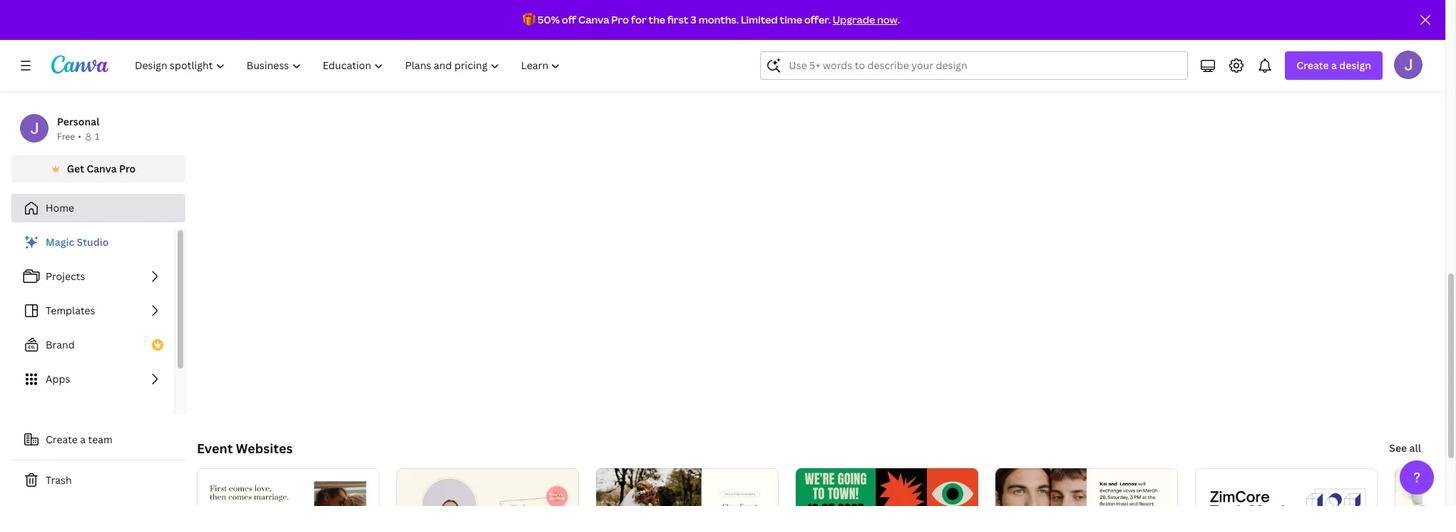 Task type: vqa. For each thing, say whether or not it's contained in the screenshot.
Upgrade now button
yes



Task type: describe. For each thing, give the bounding box(es) containing it.
create for create a team
[[46, 433, 78, 446]]

pro inside button
[[119, 162, 136, 175]]

team
[[88, 433, 113, 446]]

free •
[[57, 131, 81, 143]]

create a team
[[46, 433, 113, 446]]

free
[[57, 131, 75, 143]]

templates
[[46, 304, 95, 317]]

brand
[[46, 338, 75, 352]]

magic studio
[[46, 235, 109, 249]]

brand link
[[11, 331, 175, 359]]

🎁
[[523, 13, 536, 26]]

event websites link
[[197, 440, 293, 457]]

for
[[631, 13, 647, 26]]

trash link
[[11, 466, 185, 495]]

get canva pro
[[67, 162, 136, 175]]

jacob simon image
[[1394, 51, 1423, 79]]

first
[[667, 13, 689, 26]]

months.
[[699, 13, 739, 26]]

all
[[1410, 441, 1421, 455]]

0 vertical spatial canva
[[578, 13, 609, 26]]

the
[[649, 13, 665, 26]]

top level navigation element
[[126, 51, 573, 80]]

studio
[[77, 235, 109, 249]]

time
[[780, 13, 802, 26]]

get canva pro button
[[11, 155, 185, 183]]

home link
[[11, 194, 185, 223]]

canva inside button
[[87, 162, 117, 175]]

list containing magic studio
[[11, 228, 175, 394]]

create a design button
[[1285, 51, 1383, 80]]

magic studio link
[[11, 228, 175, 257]]



Task type: locate. For each thing, give the bounding box(es) containing it.
projects
[[46, 270, 85, 283]]

apps
[[46, 372, 70, 386]]

0 horizontal spatial canva
[[87, 162, 117, 175]]

upgrade
[[833, 13, 875, 26]]

0 horizontal spatial a
[[80, 433, 86, 446]]

off
[[562, 13, 576, 26]]

trash
[[46, 474, 72, 487]]

see all link
[[1388, 434, 1423, 463]]

canva right off
[[578, 13, 609, 26]]

a left design
[[1331, 58, 1337, 72]]

1 vertical spatial create
[[46, 433, 78, 446]]

create left 'team'
[[46, 433, 78, 446]]

canva
[[578, 13, 609, 26], [87, 162, 117, 175]]

1 vertical spatial canva
[[87, 162, 117, 175]]

personal
[[57, 115, 99, 128]]

create a team button
[[11, 426, 185, 454]]

event
[[197, 440, 233, 457]]

1 horizontal spatial pro
[[611, 13, 629, 26]]

design
[[1339, 58, 1371, 72]]

1
[[95, 131, 99, 143]]

create inside dropdown button
[[1297, 58, 1329, 72]]

1 horizontal spatial a
[[1331, 58, 1337, 72]]

create for create a design
[[1297, 58, 1329, 72]]

pro left for
[[611, 13, 629, 26]]

limited
[[741, 13, 778, 26]]

apps link
[[11, 365, 175, 394]]

event websites
[[197, 440, 293, 457]]

list
[[11, 228, 175, 394]]

now
[[877, 13, 898, 26]]

see
[[1389, 441, 1407, 455]]

50%
[[538, 13, 560, 26]]

pro
[[611, 13, 629, 26], [119, 162, 136, 175]]

0 horizontal spatial create
[[46, 433, 78, 446]]

🎁 50% off canva pro for the first 3 months. limited time offer. upgrade now .
[[523, 13, 900, 26]]

templates link
[[11, 297, 175, 325]]

a
[[1331, 58, 1337, 72], [80, 433, 86, 446]]

a inside dropdown button
[[1331, 58, 1337, 72]]

1 vertical spatial a
[[80, 433, 86, 446]]

websites
[[236, 440, 293, 457]]

0 horizontal spatial pro
[[119, 162, 136, 175]]

get
[[67, 162, 84, 175]]

0 vertical spatial pro
[[611, 13, 629, 26]]

1 horizontal spatial create
[[1297, 58, 1329, 72]]

create left design
[[1297, 58, 1329, 72]]

create inside button
[[46, 433, 78, 446]]

1 horizontal spatial canva
[[578, 13, 609, 26]]

home
[[46, 201, 74, 215]]

.
[[898, 13, 900, 26]]

pro up home link
[[119, 162, 136, 175]]

canva right the get
[[87, 162, 117, 175]]

None search field
[[760, 51, 1188, 80]]

see all
[[1389, 441, 1421, 455]]

0 vertical spatial a
[[1331, 58, 1337, 72]]

offer.
[[804, 13, 831, 26]]

a inside button
[[80, 433, 86, 446]]

•
[[78, 131, 81, 143]]

magic
[[46, 235, 74, 249]]

a for team
[[80, 433, 86, 446]]

create
[[1297, 58, 1329, 72], [46, 433, 78, 446]]

projects link
[[11, 262, 175, 291]]

3
[[691, 13, 697, 26]]

Search search field
[[789, 52, 1160, 79]]

0 vertical spatial create
[[1297, 58, 1329, 72]]

a for design
[[1331, 58, 1337, 72]]

upgrade now button
[[833, 13, 898, 26]]

a left 'team'
[[80, 433, 86, 446]]

create a design
[[1297, 58, 1371, 72]]

1 vertical spatial pro
[[119, 162, 136, 175]]



